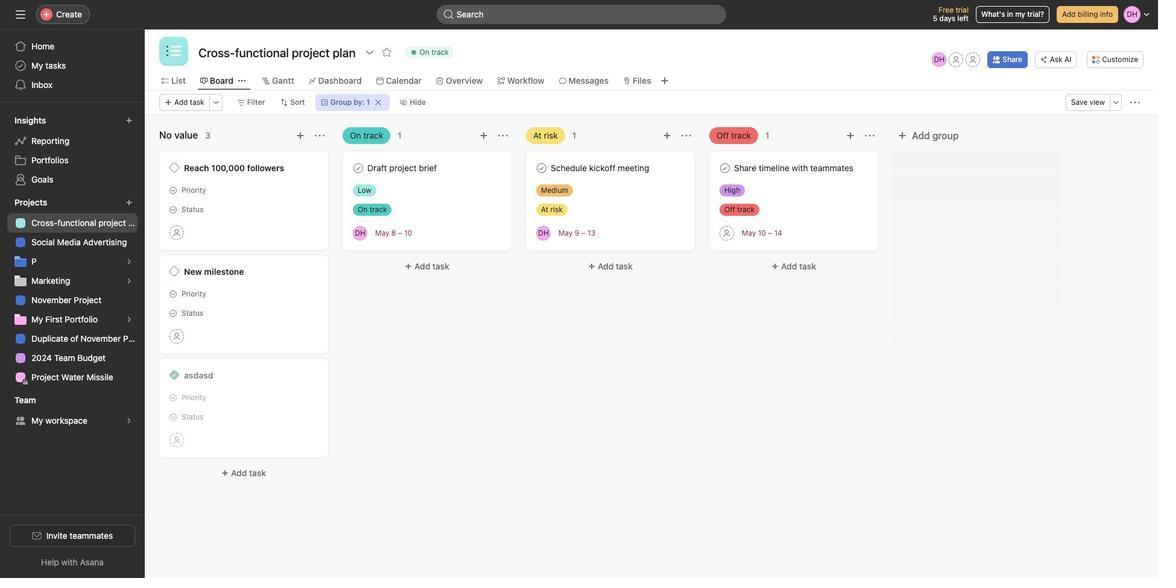 Task type: describe. For each thing, give the bounding box(es) containing it.
show options image
[[365, 48, 374, 57]]

isinverse image
[[444, 10, 454, 19]]

2 completed milestone checkbox from the top
[[169, 370, 179, 380]]

clear image
[[375, 99, 382, 106]]

hide sidebar image
[[16, 10, 25, 19]]

insights element
[[0, 110, 145, 192]]

dh image for add task image corresponding to 1st mark complete icon
[[355, 226, 365, 240]]

add task image for 1st mark complete icon
[[479, 131, 489, 141]]

more options image
[[1112, 99, 1119, 106]]

2 add task image from the left
[[846, 131, 855, 141]]

new project or portfolio image
[[125, 199, 133, 206]]

2 mark complete image from the left
[[718, 161, 732, 176]]

more actions image for add task image corresponding to 1st mark complete icon
[[498, 131, 508, 141]]

mark complete image
[[534, 161, 549, 176]]

1 completed milestone checkbox from the top
[[169, 163, 179, 173]]

list image
[[166, 44, 181, 59]]

add to starred image
[[382, 48, 391, 57]]

Mark complete checkbox
[[718, 161, 732, 176]]

Completed milestone checkbox
[[169, 267, 179, 276]]



Task type: vqa. For each thing, say whether or not it's contained in the screenshot.
Completed milestone checkbox
yes



Task type: locate. For each thing, give the bounding box(es) containing it.
0 horizontal spatial dh image
[[355, 226, 365, 240]]

1 completed milestone image from the top
[[169, 267, 179, 276]]

mark complete checkbox for dh "icon" associated with 2nd add task icon from the right
[[534, 161, 549, 176]]

1 horizontal spatial more actions image
[[865, 131, 875, 141]]

1 horizontal spatial dh image
[[538, 226, 549, 240]]

list box
[[437, 5, 726, 24]]

0 vertical spatial completed milestone checkbox
[[169, 163, 179, 173]]

0 horizontal spatial mark complete checkbox
[[351, 161, 366, 176]]

more actions image for 2nd add task icon from the right
[[682, 131, 691, 141]]

mark complete image
[[351, 161, 366, 176], [718, 161, 732, 176]]

more actions image
[[1130, 98, 1140, 107], [315, 131, 324, 141], [498, 131, 508, 141], [682, 131, 691, 141]]

dh image for 2nd add task icon from the right
[[538, 226, 549, 240]]

add task image
[[662, 131, 672, 141], [846, 131, 855, 141]]

1 mark complete image from the left
[[351, 161, 366, 176]]

teams element
[[0, 390, 145, 433]]

2 horizontal spatial dh image
[[934, 52, 945, 67]]

0 horizontal spatial add task image
[[296, 131, 305, 141]]

add tab image
[[660, 76, 669, 86]]

1 mark complete checkbox from the left
[[351, 161, 366, 176]]

None text field
[[195, 42, 359, 63]]

0 horizontal spatial add task image
[[662, 131, 672, 141]]

1 horizontal spatial add task image
[[846, 131, 855, 141]]

0 vertical spatial more actions image
[[212, 99, 219, 106]]

add task image
[[296, 131, 305, 141], [479, 131, 489, 141]]

tab actions image
[[238, 77, 245, 84]]

new insights image
[[125, 117, 133, 124]]

add task image for completed milestone icon
[[296, 131, 305, 141]]

dh image
[[934, 52, 945, 67], [355, 226, 365, 240], [538, 226, 549, 240]]

2 add task image from the left
[[479, 131, 489, 141]]

Completed milestone checkbox
[[169, 163, 179, 173], [169, 370, 179, 380]]

mark complete checkbox for dh "icon" for add task image corresponding to 1st mark complete icon
[[351, 161, 366, 176]]

1 vertical spatial completed milestone checkbox
[[169, 370, 179, 380]]

1 horizontal spatial mark complete checkbox
[[534, 161, 549, 176]]

projects element
[[0, 192, 145, 390]]

1 horizontal spatial mark complete image
[[718, 161, 732, 176]]

completed milestone image
[[169, 163, 179, 173]]

2 mark complete checkbox from the left
[[534, 161, 549, 176]]

1 add task image from the left
[[296, 131, 305, 141]]

more actions image for completed milestone icon's add task image
[[315, 131, 324, 141]]

more actions image
[[212, 99, 219, 106], [865, 131, 875, 141]]

global element
[[0, 30, 145, 102]]

completed milestone image
[[169, 267, 179, 276], [169, 370, 179, 380]]

1 vertical spatial more actions image
[[865, 131, 875, 141]]

1 horizontal spatial add task image
[[479, 131, 489, 141]]

1 add task image from the left
[[662, 131, 672, 141]]

0 horizontal spatial more actions image
[[212, 99, 219, 106]]

0 horizontal spatial mark complete image
[[351, 161, 366, 176]]

0 vertical spatial completed milestone image
[[169, 267, 179, 276]]

1 vertical spatial completed milestone image
[[169, 370, 179, 380]]

Mark complete checkbox
[[351, 161, 366, 176], [534, 161, 549, 176]]

2 completed milestone image from the top
[[169, 370, 179, 380]]



